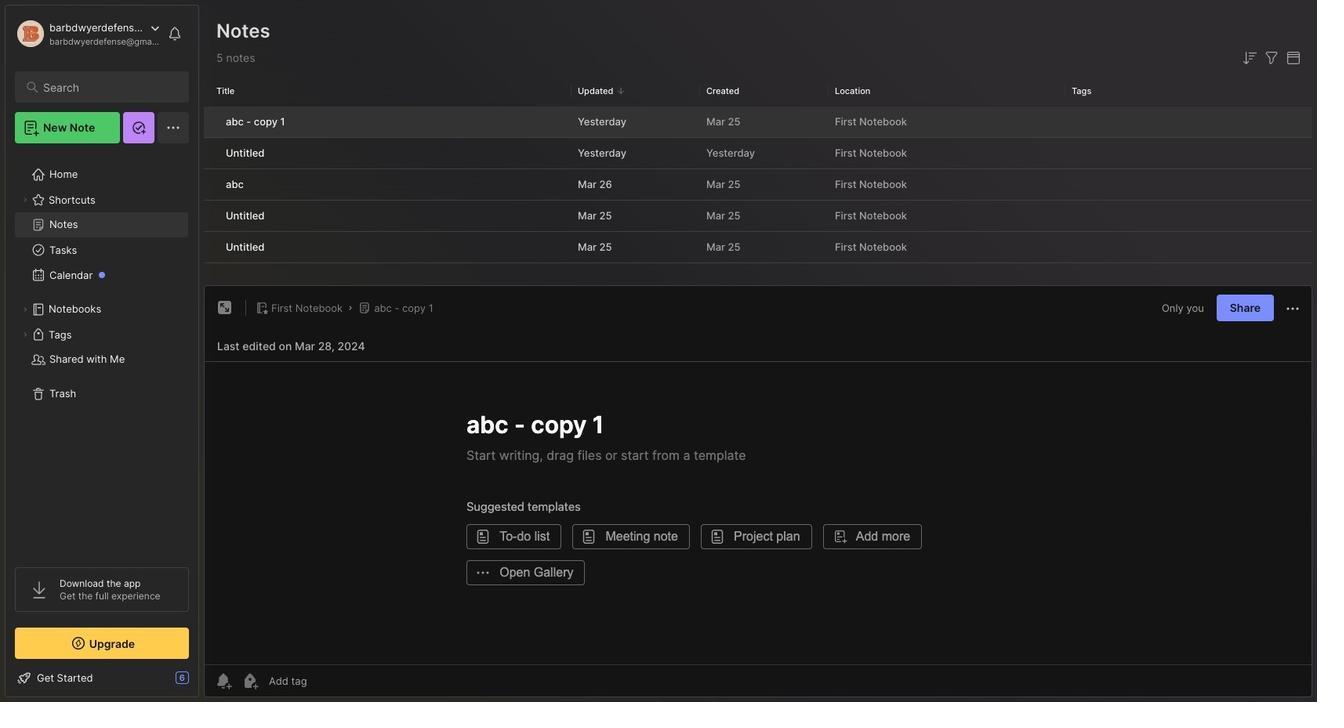 Task type: describe. For each thing, give the bounding box(es) containing it.
add a reminder image
[[214, 672, 233, 691]]

4 cell from the top
[[204, 201, 216, 231]]

Account field
[[15, 18, 160, 49]]

Add filters field
[[1262, 49, 1281, 67]]

Add tag field
[[267, 674, 386, 688]]

tree inside main element
[[5, 153, 198, 553]]

3 cell from the top
[[204, 169, 216, 200]]

click to collapse image
[[198, 673, 210, 692]]

5 cell from the top
[[204, 232, 216, 263]]

expand notebooks image
[[20, 305, 30, 314]]

add tag image
[[241, 672, 259, 691]]

2 cell from the top
[[204, 138, 216, 169]]

expand tags image
[[20, 330, 30, 339]]



Task type: vqa. For each thing, say whether or not it's contained in the screenshot.
All changes saved
no



Task type: locate. For each thing, give the bounding box(es) containing it.
Sort options field
[[1240, 49, 1259, 67]]

row group
[[204, 107, 1312, 264]]

main element
[[0, 0, 204, 702]]

1 cell from the top
[[204, 107, 216, 137]]

note window element
[[204, 286, 1312, 702]]

cell
[[204, 107, 216, 137], [204, 138, 216, 169], [204, 169, 216, 200], [204, 201, 216, 231], [204, 232, 216, 263]]

add filters image
[[1262, 49, 1281, 67]]

Search text field
[[43, 80, 175, 95]]

none search field inside main element
[[43, 78, 175, 96]]

expand note image
[[216, 299, 234, 318]]

Help and Learning task checklist field
[[5, 666, 198, 691]]

More actions field
[[1283, 298, 1302, 318]]

None search field
[[43, 78, 175, 96]]

Note Editor text field
[[205, 362, 1312, 665]]

more actions image
[[1283, 300, 1302, 318]]

tree
[[5, 153, 198, 553]]

View options field
[[1281, 49, 1303, 67]]



